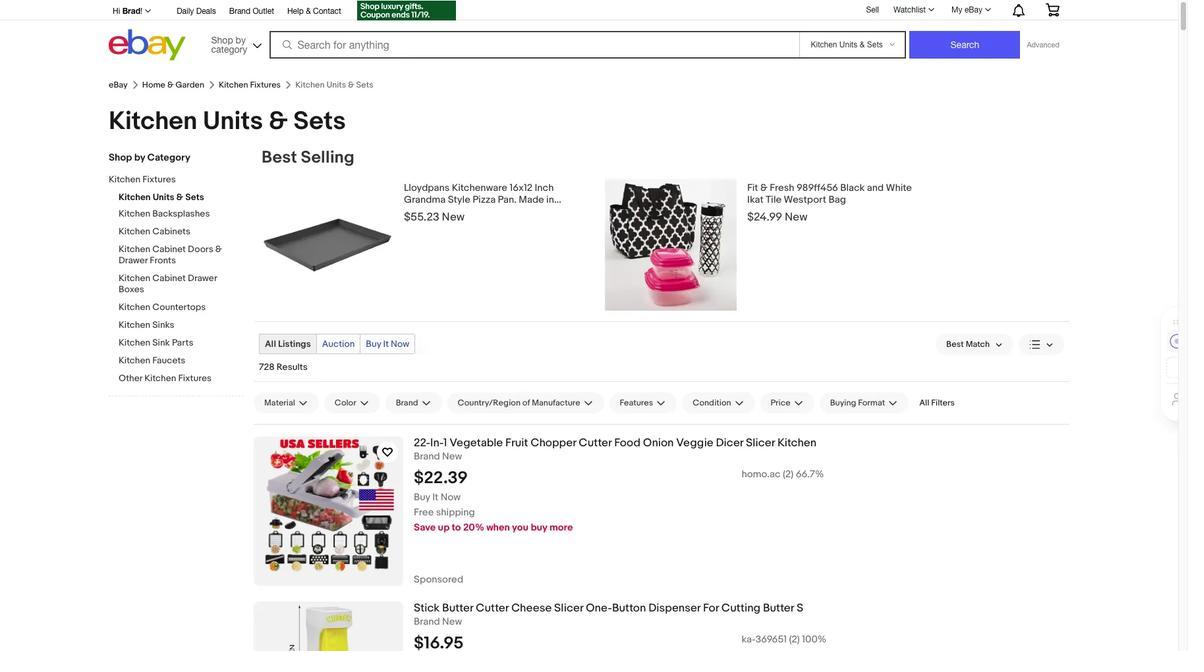 Task type: vqa. For each thing, say whether or not it's contained in the screenshot.
Price dropdown button
yes



Task type: locate. For each thing, give the bounding box(es) containing it.
best match button
[[936, 334, 1014, 355]]

0 vertical spatial now
[[391, 339, 410, 350]]

1 vertical spatial best
[[946, 339, 964, 350]]

0 horizontal spatial units
[[153, 192, 174, 203]]

new
[[442, 211, 465, 224], [785, 211, 808, 224], [442, 451, 462, 463], [442, 616, 462, 629]]

& right help on the left of page
[[306, 7, 311, 16]]

1 vertical spatial fixtures
[[143, 174, 176, 185]]

by inside shop by category
[[236, 35, 246, 45]]

best for best match
[[946, 339, 964, 350]]

fixtures for kitchen fixtures kitchen units & sets kitchen backsplashes kitchen cabinets kitchen cabinet doors & drawer fronts kitchen cabinet drawer boxes kitchen countertops kitchen sinks kitchen sink parts kitchen faucets other kitchen fixtures
[[143, 174, 176, 185]]

(2) left 66.7% at the right bottom
[[783, 468, 794, 481]]

buying format button
[[820, 393, 909, 414]]

$22.39 buy it now free shipping save up to 20% when you buy more
[[414, 468, 573, 534]]

brand left outlet
[[229, 7, 251, 16]]

daily deals link
[[177, 5, 216, 19]]

my
[[952, 5, 963, 14]]

fixtures down category
[[143, 174, 176, 185]]

watchlist
[[894, 5, 926, 14]]

s
[[797, 602, 803, 616]]

country/region
[[458, 398, 521, 409]]

help & contact link
[[287, 5, 341, 19]]

1 vertical spatial shop
[[109, 152, 132, 164]]

your shopping cart image
[[1045, 3, 1060, 16]]

& inside fit & fresh 989ff456 black and white ikat tile westport bag $24.99 new
[[760, 182, 768, 194]]

my ebay
[[952, 5, 983, 14]]

best
[[262, 148, 297, 168], [946, 339, 964, 350]]

all left filters on the right bottom of the page
[[919, 398, 930, 409]]

kitchen cabinet doors & drawer fronts link
[[119, 244, 244, 268]]

shop by category
[[109, 152, 190, 164]]

2 horizontal spatial fixtures
[[250, 80, 281, 90]]

100%
[[802, 634, 827, 646]]

2 butter from the left
[[763, 602, 794, 616]]

0 vertical spatial units
[[203, 106, 263, 137]]

brand button
[[385, 393, 442, 414]]

vegetable
[[450, 437, 503, 450]]

1 vertical spatial by
[[134, 152, 145, 164]]

22-in-1 vegetable fruit chopper cutter food onion veggie dicer slicer kitchen image
[[254, 437, 403, 587]]

1 vertical spatial cabinet
[[152, 273, 186, 284]]

brand up 22-
[[396, 398, 418, 409]]

country/region of manufacture
[[458, 398, 580, 409]]

1 horizontal spatial ebay
[[965, 5, 983, 14]]

1 horizontal spatial all
[[919, 398, 930, 409]]

best left the match
[[946, 339, 964, 350]]

1 horizontal spatial it
[[432, 492, 438, 504]]

kitchen
[[219, 80, 248, 90], [109, 106, 197, 137], [109, 174, 140, 185], [119, 192, 151, 203], [119, 208, 150, 219], [119, 226, 150, 237], [119, 244, 150, 255], [119, 273, 150, 284], [119, 302, 150, 313], [119, 320, 150, 331], [119, 337, 150, 349], [119, 355, 150, 366], [144, 373, 176, 384], [778, 437, 817, 450]]

main content
[[254, 148, 1070, 652]]

drawer down doors
[[188, 273, 217, 284]]

$55.23 new
[[404, 211, 465, 224]]

1 horizontal spatial slicer
[[746, 437, 775, 450]]

other
[[119, 373, 142, 384]]

0 horizontal spatial best
[[262, 148, 297, 168]]

ebay inside account navigation
[[965, 5, 983, 14]]

0 vertical spatial all
[[265, 339, 276, 350]]

fruit
[[506, 437, 528, 450]]

1 vertical spatial sets
[[185, 192, 204, 203]]

1 horizontal spatial shop
[[211, 35, 233, 45]]

ebay
[[965, 5, 983, 14], [109, 80, 128, 90]]

1 vertical spatial units
[[153, 192, 174, 203]]

you
[[512, 522, 529, 534]]

cutter left food
[[579, 437, 612, 450]]

it right auction
[[383, 339, 389, 350]]

units
[[203, 106, 263, 137], [153, 192, 174, 203]]

cabinet
[[152, 244, 186, 255], [152, 273, 186, 284]]

new inside stick butter cutter cheese slicer one-button dispenser for cutting butter s brand new
[[442, 616, 462, 629]]

new down sponsored
[[442, 616, 462, 629]]

selling
[[301, 148, 354, 168]]

auction
[[322, 339, 355, 350]]

0 vertical spatial best
[[262, 148, 297, 168]]

cheese
[[511, 602, 552, 616]]

hi brad !
[[113, 6, 142, 16]]

1 vertical spatial ebay
[[109, 80, 128, 90]]

fixtures down kitchen faucets link
[[178, 373, 212, 384]]

0 vertical spatial it
[[383, 339, 389, 350]]

0 vertical spatial by
[[236, 35, 246, 45]]

0 vertical spatial sets
[[293, 106, 346, 137]]

all filters
[[919, 398, 955, 409]]

manufacture
[[532, 398, 580, 409]]

1 horizontal spatial buy
[[414, 492, 430, 504]]

account navigation
[[105, 0, 1070, 22]]

22-
[[414, 437, 430, 450]]

kitchen fixtures link down "category"
[[219, 80, 281, 90]]

1 cabinet from the top
[[152, 244, 186, 255]]

1 vertical spatial now
[[441, 492, 461, 504]]

kitchen fixtures kitchen units & sets kitchen backsplashes kitchen cabinets kitchen cabinet doors & drawer fronts kitchen cabinet drawer boxes kitchen countertops kitchen sinks kitchen sink parts kitchen faucets other kitchen fixtures
[[109, 174, 222, 384]]

0 horizontal spatial now
[[391, 339, 410, 350]]

& right fit
[[760, 182, 768, 194]]

best inside dropdown button
[[946, 339, 964, 350]]

0 horizontal spatial slicer
[[554, 602, 583, 616]]

home & garden link
[[142, 80, 204, 90]]

1
[[443, 437, 447, 450]]

1 horizontal spatial butter
[[763, 602, 794, 616]]

0 horizontal spatial butter
[[442, 602, 473, 616]]

1 vertical spatial cutter
[[476, 602, 509, 616]]

category
[[147, 152, 190, 164]]

all filters button
[[914, 393, 960, 414]]

1 vertical spatial all
[[919, 398, 930, 409]]

buy up "free"
[[414, 492, 430, 504]]

slicer inside 22-in-1 vegetable fruit chopper cutter food onion veggie dicer slicer kitchen brand new
[[746, 437, 775, 450]]

inch
[[535, 182, 554, 194]]

dicer
[[716, 437, 743, 450]]

bag
[[829, 194, 846, 206]]

& up backsplashes
[[176, 192, 183, 203]]

lloydpans
[[404, 182, 450, 194]]

0 vertical spatial drawer
[[119, 255, 148, 266]]

kitchen fixtures link down category
[[109, 174, 234, 187]]

boxes
[[119, 284, 144, 295]]

category
[[211, 44, 247, 54]]

0 vertical spatial cutter
[[579, 437, 612, 450]]

new down style
[[442, 211, 465, 224]]

by down brand outlet link
[[236, 35, 246, 45]]

& right 'home'
[[167, 80, 174, 90]]

brand inside brand dropdown button
[[396, 398, 418, 409]]

match
[[966, 339, 990, 350]]

1 vertical spatial it
[[432, 492, 438, 504]]

1 vertical spatial drawer
[[188, 273, 217, 284]]

sets up backsplashes
[[185, 192, 204, 203]]

1 vertical spatial buy
[[414, 492, 430, 504]]

1 horizontal spatial drawer
[[188, 273, 217, 284]]

kitchen inside 22-in-1 vegetable fruit chopper cutter food onion veggie dicer slicer kitchen brand new
[[778, 437, 817, 450]]

one-
[[586, 602, 612, 616]]

by left category
[[134, 152, 145, 164]]

0 horizontal spatial sets
[[185, 192, 204, 203]]

brand down 22-
[[414, 451, 440, 463]]

buy right auction
[[366, 339, 381, 350]]

cabinet down "cabinets"
[[152, 244, 186, 255]]

fixtures for kitchen fixtures
[[250, 80, 281, 90]]

2 cabinet from the top
[[152, 273, 186, 284]]

0 horizontal spatial buy
[[366, 339, 381, 350]]

shop down deals
[[211, 35, 233, 45]]

units inside kitchen fixtures kitchen units & sets kitchen backsplashes kitchen cabinets kitchen cabinet doors & drawer fronts kitchen cabinet drawer boxes kitchen countertops kitchen sinks kitchen sink parts kitchen faucets other kitchen fixtures
[[153, 192, 174, 203]]

now
[[391, 339, 410, 350], [441, 492, 461, 504]]

brand
[[229, 7, 251, 16], [396, 398, 418, 409], [414, 451, 440, 463], [414, 616, 440, 629]]

help
[[287, 7, 304, 16]]

best left selling
[[262, 148, 297, 168]]

0 vertical spatial shop
[[211, 35, 233, 45]]

cabinet down "fronts"
[[152, 273, 186, 284]]

new down westport
[[785, 211, 808, 224]]

sets
[[293, 106, 346, 137], [185, 192, 204, 203]]

ebay right my
[[965, 5, 983, 14]]

brand inside brand outlet link
[[229, 7, 251, 16]]

2 vertical spatial fixtures
[[178, 373, 212, 384]]

sinks
[[152, 320, 174, 331]]

0 vertical spatial buy
[[366, 339, 381, 350]]

fixtures
[[250, 80, 281, 90], [143, 174, 176, 185], [178, 373, 212, 384]]

0 vertical spatial slicer
[[746, 437, 775, 450]]

all inside all filters button
[[919, 398, 930, 409]]

1 horizontal spatial cutter
[[579, 437, 612, 450]]

728 results
[[259, 362, 308, 373]]

daily deals
[[177, 7, 216, 16]]

0 vertical spatial fixtures
[[250, 80, 281, 90]]

units up backsplashes
[[153, 192, 174, 203]]

fixtures down shop by category dropdown button
[[250, 80, 281, 90]]

0 vertical spatial ebay
[[965, 5, 983, 14]]

backsplashes
[[152, 208, 210, 219]]

lloydpans kitchenware 16x12 inch grandma style pizza pan. made in the usa fits image
[[262, 216, 393, 274]]

it up "free"
[[432, 492, 438, 504]]

slicer right dicer
[[746, 437, 775, 450]]

cutter
[[579, 437, 612, 450], [476, 602, 509, 616]]

kitchen units & sets
[[109, 106, 346, 137]]

cutter left cheese on the left bottom of the page
[[476, 602, 509, 616]]

now up shipping
[[441, 492, 461, 504]]

fit & fresh 989ff456 black and white ikat tile westport bag image
[[605, 179, 737, 311]]

0 horizontal spatial shop
[[109, 152, 132, 164]]

when
[[486, 522, 510, 534]]

None submit
[[910, 31, 1021, 59]]

ikat
[[747, 194, 764, 206]]

units down kitchen fixtures
[[203, 106, 263, 137]]

slicer left one-
[[554, 602, 583, 616]]

1 horizontal spatial best
[[946, 339, 964, 350]]

material
[[264, 398, 295, 409]]

shop inside shop by category
[[211, 35, 233, 45]]

help & contact
[[287, 7, 341, 16]]

westport
[[784, 194, 826, 206]]

brand down stick
[[414, 616, 440, 629]]

shop left category
[[109, 152, 132, 164]]

my ebay link
[[944, 2, 997, 18]]

butter left "s"
[[763, 602, 794, 616]]

ebay left 'home'
[[109, 80, 128, 90]]

condition
[[693, 398, 731, 409]]

slicer
[[746, 437, 775, 450], [554, 602, 583, 616]]

1 vertical spatial slicer
[[554, 602, 583, 616]]

new inside fit & fresh 989ff456 black and white ikat tile westport bag $24.99 new
[[785, 211, 808, 224]]

sets up selling
[[293, 106, 346, 137]]

butter right stick
[[442, 602, 473, 616]]

cutter inside 22-in-1 vegetable fruit chopper cutter food onion veggie dicer slicer kitchen brand new
[[579, 437, 612, 450]]

0 horizontal spatial fixtures
[[143, 174, 176, 185]]

shop by category
[[211, 35, 247, 54]]

0 vertical spatial cabinet
[[152, 244, 186, 255]]

all
[[265, 339, 276, 350], [919, 398, 930, 409]]

1 horizontal spatial by
[[236, 35, 246, 45]]

fit & fresh 989ff456 black and white ikat tile westport bag link
[[747, 179, 912, 206]]

dispenser
[[649, 602, 701, 616]]

(2) left 100%
[[789, 634, 800, 646]]

0 horizontal spatial cutter
[[476, 602, 509, 616]]

kitchen backsplashes link
[[119, 208, 244, 221]]

new down 1
[[442, 451, 462, 463]]

shop for shop by category
[[109, 152, 132, 164]]

now up brand dropdown button
[[391, 339, 410, 350]]

0 horizontal spatial all
[[265, 339, 276, 350]]

drawer up boxes
[[119, 255, 148, 266]]

1 vertical spatial kitchen fixtures link
[[109, 174, 234, 187]]

all inside all listings link
[[265, 339, 276, 350]]

0 horizontal spatial by
[[134, 152, 145, 164]]

contact
[[313, 7, 341, 16]]

auction link
[[317, 335, 360, 354]]

free
[[414, 507, 434, 519]]

1 horizontal spatial now
[[441, 492, 461, 504]]

all up 728
[[265, 339, 276, 350]]

fronts
[[150, 255, 176, 266]]

fit & fresh 989ff456 black and white ikat tile westport bag $24.99 new
[[747, 182, 912, 224]]

buy it now link
[[361, 335, 415, 354]]



Task type: describe. For each thing, give the bounding box(es) containing it.
faucets
[[152, 355, 185, 366]]

food
[[614, 437, 641, 450]]

in-
[[430, 437, 443, 450]]

0 horizontal spatial ebay
[[109, 80, 128, 90]]

save
[[414, 522, 436, 534]]

369651
[[756, 634, 787, 646]]

kitchen fixtures
[[219, 80, 281, 90]]

stick butter cutter cheese slicer one-button dispenser for cutting butter s brand new
[[414, 602, 803, 629]]

best selling
[[262, 148, 354, 168]]

button
[[612, 602, 646, 616]]

view: list view image
[[1029, 338, 1054, 352]]

advanced link
[[1021, 32, 1066, 58]]

sets inside kitchen fixtures kitchen units & sets kitchen backsplashes kitchen cabinets kitchen cabinet doors & drawer fronts kitchen cabinet drawer boxes kitchen countertops kitchen sinks kitchen sink parts kitchen faucets other kitchen fixtures
[[185, 192, 204, 203]]

cabinets
[[152, 226, 190, 237]]

fits
[[444, 206, 460, 218]]

it inside '$22.39 buy it now free shipping save up to 20% when you buy more'
[[432, 492, 438, 504]]

0 vertical spatial (2)
[[783, 468, 794, 481]]

shop for shop by category
[[211, 35, 233, 45]]

buy it now
[[366, 339, 410, 350]]

sink
[[152, 337, 170, 349]]

white
[[886, 182, 912, 194]]

to
[[452, 522, 461, 534]]

black
[[840, 182, 865, 194]]

0 horizontal spatial drawer
[[119, 255, 148, 266]]

shop by category banner
[[105, 0, 1070, 64]]

lloydpans kitchenware 16x12 inch grandma style pizza pan. made in the usa fits
[[404, 182, 554, 218]]

for
[[703, 602, 719, 616]]

shop by category button
[[205, 29, 265, 58]]

up
[[438, 522, 450, 534]]

home
[[142, 80, 165, 90]]

1 horizontal spatial fixtures
[[178, 373, 212, 384]]

brand outlet
[[229, 7, 274, 16]]

outlet
[[253, 7, 274, 16]]

main content containing best selling
[[254, 148, 1070, 652]]

brand outlet link
[[229, 5, 274, 19]]

made
[[519, 194, 544, 206]]

filters
[[931, 398, 955, 409]]

veggie
[[676, 437, 714, 450]]

fit
[[747, 182, 758, 194]]

best for best selling
[[262, 148, 297, 168]]

kitchen sinks link
[[119, 320, 244, 332]]

stick butter cutter cheese slicer one-button dispenser for cutting butter s link
[[414, 602, 1070, 616]]

countertops
[[152, 302, 206, 313]]

of
[[522, 398, 530, 409]]

hi
[[113, 7, 120, 16]]

22-in-1 vegetable fruit chopper cutter food onion veggie dicer slicer kitchen brand new
[[414, 437, 817, 463]]

other kitchen fixtures link
[[119, 373, 244, 386]]

ebay link
[[109, 80, 128, 90]]

kitchen countertops link
[[119, 302, 244, 314]]

& right doors
[[215, 244, 222, 255]]

slicer inside stick butter cutter cheese slicer one-button dispenser for cutting butter s brand new
[[554, 602, 583, 616]]

0 horizontal spatial it
[[383, 339, 389, 350]]

chopper
[[531, 437, 576, 450]]

cutter inside stick butter cutter cheese slicer one-button dispenser for cutting butter s brand new
[[476, 602, 509, 616]]

by for category
[[134, 152, 145, 164]]

kitchen sink parts link
[[119, 337, 244, 350]]

new inside 22-in-1 vegetable fruit chopper cutter food onion veggie dicer slicer kitchen brand new
[[442, 451, 462, 463]]

sell link
[[860, 5, 885, 14]]

price
[[771, 398, 791, 409]]

22-in-1 vegetable fruit chopper cutter food onion veggie dicer slicer kitchen link
[[414, 437, 1070, 451]]

material button
[[254, 393, 319, 414]]

ka-
[[742, 634, 756, 646]]

now inside buy it now link
[[391, 339, 410, 350]]

in
[[546, 194, 554, 206]]

none submit inside 'shop by category' "banner"
[[910, 31, 1021, 59]]

grandma
[[404, 194, 446, 206]]

all for all listings
[[265, 339, 276, 350]]

kitchenware
[[452, 182, 507, 194]]

sell
[[866, 5, 879, 14]]

1 vertical spatial (2)
[[789, 634, 800, 646]]

pan.
[[498, 194, 517, 206]]

homo.ac
[[742, 468, 781, 481]]

tile
[[766, 194, 782, 206]]

style
[[448, 194, 470, 206]]

shipping
[[436, 507, 475, 519]]

parts
[[172, 337, 193, 349]]

all listings
[[265, 339, 311, 350]]

brand inside 22-in-1 vegetable fruit chopper cutter food onion veggie dicer slicer kitchen brand new
[[414, 451, 440, 463]]

1 horizontal spatial sets
[[293, 106, 346, 137]]

home & garden
[[142, 80, 204, 90]]

buy inside '$22.39 buy it now free shipping save up to 20% when you buy more'
[[414, 492, 430, 504]]

usa
[[423, 206, 442, 218]]

16x12
[[510, 182, 533, 194]]

& inside account navigation
[[306, 7, 311, 16]]

$55.23
[[404, 211, 439, 224]]

0 vertical spatial kitchen fixtures link
[[219, 80, 281, 90]]

Search for anything text field
[[271, 32, 797, 57]]

get the coupon image
[[357, 1, 456, 20]]

features button
[[609, 393, 677, 414]]

condition button
[[682, 393, 755, 414]]

features
[[620, 398, 653, 409]]

1 horizontal spatial units
[[203, 106, 263, 137]]

& down kitchen fixtures
[[269, 106, 288, 137]]

$22.39
[[414, 468, 468, 489]]

brand inside stick butter cutter cheese slicer one-button dispenser for cutting butter s brand new
[[414, 616, 440, 629]]

kitchen faucets link
[[119, 355, 244, 368]]

color
[[335, 398, 356, 409]]

onion
[[643, 437, 674, 450]]

garden
[[175, 80, 204, 90]]

all listings link
[[260, 335, 316, 354]]

now inside '$22.39 buy it now free shipping save up to 20% when you buy more'
[[441, 492, 461, 504]]

20%
[[463, 522, 484, 534]]

by for category
[[236, 35, 246, 45]]

kitchen cabinets link
[[119, 226, 244, 239]]

doors
[[188, 244, 213, 255]]

1 butter from the left
[[442, 602, 473, 616]]

all for all filters
[[919, 398, 930, 409]]

ka-369651 (2) 100%
[[742, 634, 827, 646]]

daily
[[177, 7, 194, 16]]



